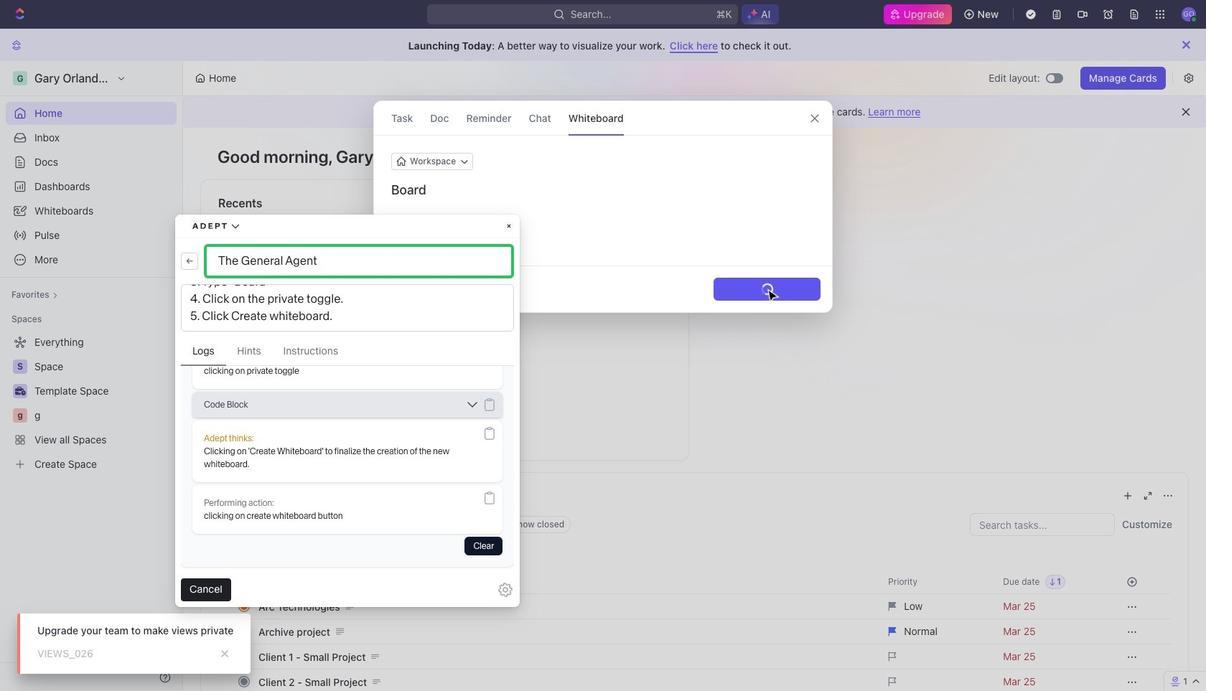 Task type: describe. For each thing, give the bounding box(es) containing it.
Search tasks... text field
[[971, 514, 1115, 536]]

sidebar navigation
[[0, 61, 183, 692]]



Task type: vqa. For each thing, say whether or not it's contained in the screenshot.
following in the Once those ClickApps are added, you can populate the following fields for all project tasks and milestones:
no



Task type: locate. For each thing, give the bounding box(es) containing it.
tree
[[6, 331, 177, 476]]

alert
[[183, 96, 1207, 128]]

tree inside sidebar navigation
[[6, 331, 177, 476]]

Name this Whiteboard... field
[[374, 182, 833, 199]]

dialog
[[374, 101, 833, 313]]



